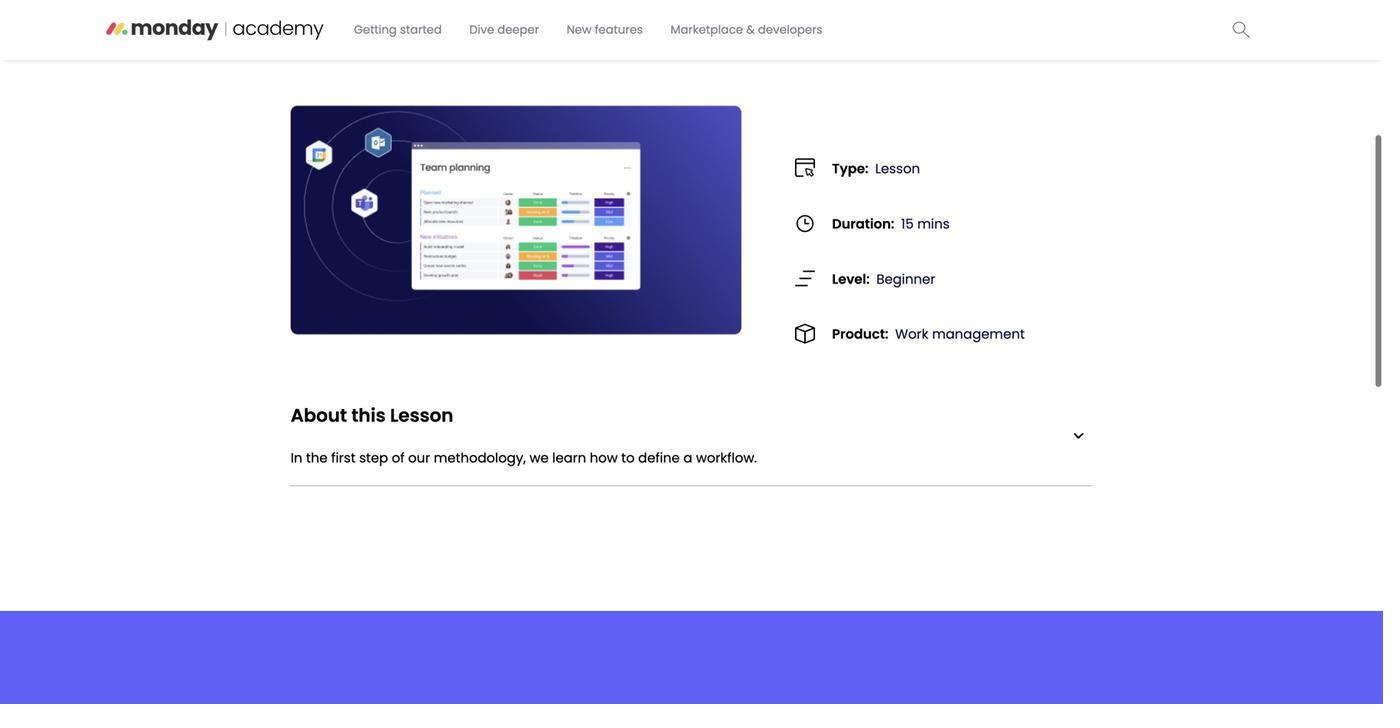 Task type: locate. For each thing, give the bounding box(es) containing it.
​in the first step of our methodology, we learn how to define a workflow.
[[291, 449, 758, 468]]

a
[[684, 449, 693, 468]]

product: work management
[[833, 325, 1025, 344]]

monday.com logo image
[[1074, 433, 1085, 440]]

academy logo image
[[105, 13, 340, 42]]

we
[[530, 449, 549, 468]]

getting started link
[[344, 15, 452, 45]]

new features link
[[557, 15, 653, 45]]

marketplace & developers
[[671, 22, 823, 38]]

step
[[359, 449, 388, 468]]

lesson right type:
[[876, 159, 921, 178]]

dive deeper
[[470, 22, 539, 38]]

level: beginner
[[833, 270, 936, 289]]

search logo image
[[1234, 21, 1251, 38]]

about
[[291, 403, 347, 428]]

the
[[306, 449, 328, 468]]

lesson
[[876, 159, 921, 178], [390, 403, 454, 428]]

new
[[567, 22, 592, 38]]

methodology,
[[434, 449, 526, 468]]

this
[[352, 403, 386, 428]]

0 horizontal spatial lesson
[[390, 403, 454, 428]]

marketplace & developers link
[[661, 15, 833, 45]]

0 vertical spatial lesson
[[876, 159, 921, 178]]

1 horizontal spatial lesson
[[876, 159, 921, 178]]

duration:
[[833, 215, 895, 233]]

beginner
[[877, 270, 936, 289]]

started
[[400, 22, 442, 38]]

type:
[[833, 159, 869, 178]]

lesson up our
[[390, 403, 454, 428]]



Task type: vqa. For each thing, say whether or not it's contained in the screenshot.
Getting
yes



Task type: describe. For each thing, give the bounding box(es) containing it.
of
[[392, 449, 405, 468]]

learn
[[553, 449, 587, 468]]

features
[[595, 22, 643, 38]]

work
[[896, 325, 929, 344]]

getting
[[354, 22, 397, 38]]

developers
[[758, 22, 823, 38]]

dive deeper link
[[460, 15, 549, 45]]

​in
[[291, 449, 303, 468]]

&
[[747, 22, 755, 38]]

1 vertical spatial lesson
[[390, 403, 454, 428]]

first
[[331, 449, 356, 468]]

mins
[[918, 215, 950, 233]]

our
[[408, 449, 430, 468]]

new features
[[567, 22, 643, 38]]

management
[[933, 325, 1025, 344]]

level:
[[833, 270, 870, 289]]

getting started
[[354, 22, 442, 38]]

product:
[[833, 325, 889, 344]]

marketplace
[[671, 22, 744, 38]]

define
[[639, 449, 680, 468]]

deeper
[[498, 22, 539, 38]]

duration: 15 mins
[[833, 215, 950, 233]]

how
[[590, 449, 618, 468]]

dive
[[470, 22, 494, 38]]

type: lesson
[[833, 159, 921, 178]]

to
[[622, 449, 635, 468]]

about this lesson
[[291, 403, 454, 428]]

15
[[902, 215, 914, 233]]

workflow.
[[696, 449, 758, 468]]



